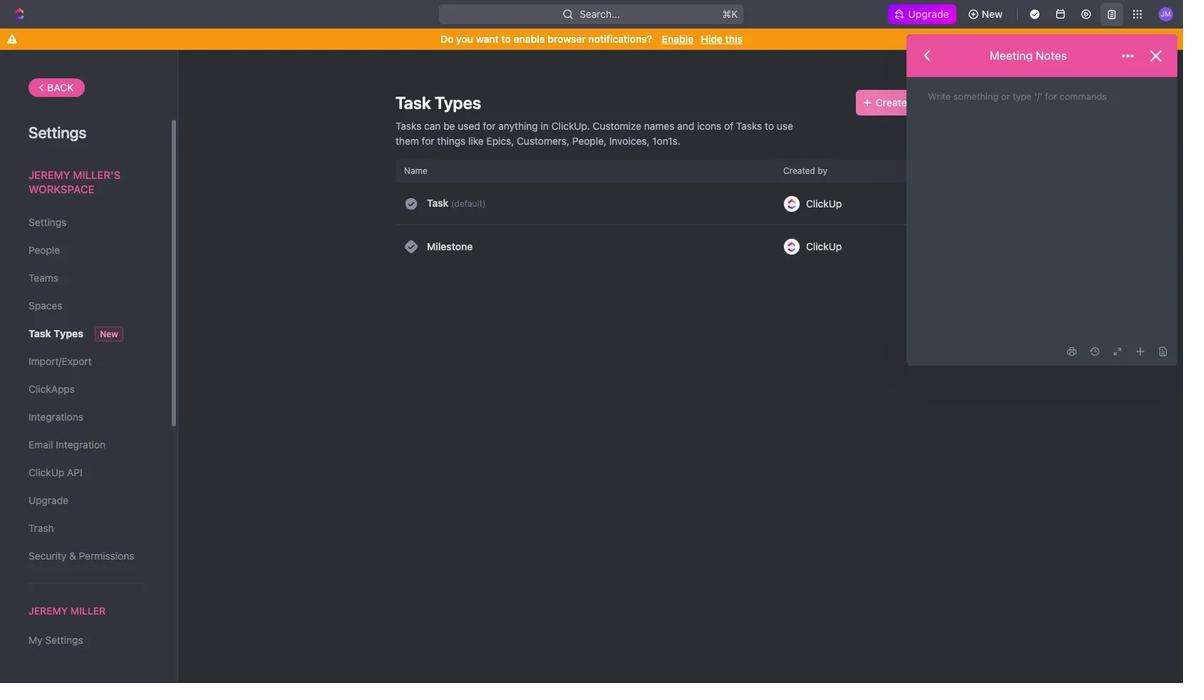 Task type: vqa. For each thing, say whether or not it's contained in the screenshot.
'Space, ,' ELEMENT
no



Task type: locate. For each thing, give the bounding box(es) containing it.
trash
[[29, 522, 54, 534]]

settings
[[29, 123, 87, 142], [29, 216, 67, 228], [45, 634, 83, 646]]

0 vertical spatial for
[[483, 120, 496, 132]]

task types up import/export
[[29, 327, 84, 339]]

task inside button
[[910, 96, 932, 108]]

tasks right of
[[737, 120, 762, 132]]

0 horizontal spatial to
[[502, 33, 511, 45]]

task left type
[[910, 96, 932, 108]]

1 vertical spatial to
[[765, 120, 774, 132]]

0 vertical spatial task types
[[396, 93, 481, 113]]

settings element
[[0, 50, 178, 683]]

teams link
[[29, 266, 142, 290]]

types
[[435, 93, 481, 113], [54, 327, 84, 339]]

security & permissions link
[[29, 544, 142, 568]]

upgrade link down clickup api 'link'
[[29, 488, 142, 513]]

task inside the settings element
[[29, 327, 51, 339]]

0 horizontal spatial tasks
[[396, 120, 422, 132]]

for
[[483, 120, 496, 132], [422, 135, 435, 147]]

of
[[725, 120, 734, 132]]

1 vertical spatial new
[[100, 329, 118, 339]]

upgrade
[[909, 8, 949, 20], [29, 494, 68, 506]]

like
[[469, 135, 484, 147]]

things
[[437, 135, 466, 147]]

trash link
[[29, 516, 142, 540]]

in
[[541, 120, 549, 132]]

icons
[[697, 120, 722, 132]]

upgrade inside the settings element
[[29, 494, 68, 506]]

my settings
[[29, 634, 83, 646]]

to left use
[[765, 120, 774, 132]]

jeremy for jeremy miller's workspace
[[29, 168, 70, 181]]

epics,
[[487, 135, 514, 147]]

upgrade link left the new button
[[889, 4, 957, 24]]

task types inside the settings element
[[29, 327, 84, 339]]

notes
[[1036, 49, 1068, 62]]

upgrade link
[[889, 4, 957, 24], [29, 488, 142, 513]]

for down can
[[422, 135, 435, 147]]

1 vertical spatial upgrade
[[29, 494, 68, 506]]

upgrade left the new button
[[909, 8, 949, 20]]

clickapps link
[[29, 377, 142, 401]]

names
[[644, 120, 675, 132]]

clickup.
[[552, 120, 590, 132]]

clickup api
[[29, 466, 82, 478]]

1 vertical spatial jeremy
[[29, 605, 68, 617]]

1 jeremy from the top
[[29, 168, 70, 181]]

api
[[67, 466, 82, 478]]

create task type
[[876, 96, 958, 108]]

0 vertical spatial new
[[982, 8, 1003, 20]]

settings up the people
[[29, 216, 67, 228]]

spaces
[[29, 299, 62, 312]]

email integration link
[[29, 433, 142, 457]]

new
[[982, 8, 1003, 20], [100, 329, 118, 339]]

1 horizontal spatial new
[[982, 8, 1003, 20]]

1 horizontal spatial upgrade
[[909, 8, 949, 20]]

clickapps
[[29, 383, 75, 395]]

jeremy miller's workspace
[[29, 168, 121, 195]]

by
[[818, 165, 828, 176]]

0 horizontal spatial upgrade
[[29, 494, 68, 506]]

miller's
[[73, 168, 121, 181]]

1 horizontal spatial tasks
[[737, 120, 762, 132]]

task down the "spaces"
[[29, 327, 51, 339]]

0 vertical spatial types
[[435, 93, 481, 113]]

1 vertical spatial types
[[54, 327, 84, 339]]

1 vertical spatial upgrade link
[[29, 488, 142, 513]]

task
[[396, 93, 431, 113], [910, 96, 932, 108], [427, 197, 449, 209], [29, 327, 51, 339]]

1 horizontal spatial to
[[765, 120, 774, 132]]

types up import/export
[[54, 327, 84, 339]]

task types
[[396, 93, 481, 113], [29, 327, 84, 339]]

search...
[[580, 8, 621, 20]]

for up the epics,
[[483, 120, 496, 132]]

jeremy up workspace
[[29, 168, 70, 181]]

0 horizontal spatial task types
[[29, 327, 84, 339]]

settings down back link
[[29, 123, 87, 142]]

task left (default) in the left of the page
[[427, 197, 449, 209]]

jeremy
[[29, 168, 70, 181], [29, 605, 68, 617]]

jm button
[[1155, 3, 1178, 26]]

jeremy up the my settings
[[29, 605, 68, 617]]

new inside the settings element
[[100, 329, 118, 339]]

enable
[[662, 33, 694, 45]]

people,
[[573, 135, 607, 147]]

0 horizontal spatial types
[[54, 327, 84, 339]]

hide
[[701, 33, 723, 45]]

to right want at left
[[502, 33, 511, 45]]

security & permissions
[[29, 550, 134, 562]]

do
[[441, 33, 454, 45]]

clickup
[[806, 197, 842, 209], [806, 240, 842, 252], [29, 466, 64, 478]]

2 vertical spatial settings
[[45, 634, 83, 646]]

0 vertical spatial clickup
[[806, 197, 842, 209]]

integrations
[[29, 411, 83, 423]]

1 vertical spatial task types
[[29, 327, 84, 339]]

0 vertical spatial to
[[502, 33, 511, 45]]

settings right my
[[45, 634, 83, 646]]

name
[[404, 165, 428, 176]]

clickup for milestone
[[806, 240, 842, 252]]

1 vertical spatial settings
[[29, 216, 67, 228]]

task types up can
[[396, 93, 481, 113]]

0 horizontal spatial new
[[100, 329, 118, 339]]

security
[[29, 550, 66, 562]]

email integration
[[29, 439, 106, 451]]

0 vertical spatial jeremy
[[29, 168, 70, 181]]

to
[[502, 33, 511, 45], [765, 120, 774, 132]]

tasks
[[396, 120, 422, 132], [737, 120, 762, 132]]

0 vertical spatial upgrade link
[[889, 4, 957, 24]]

new up import/export link
[[100, 329, 118, 339]]

1 vertical spatial clickup
[[806, 240, 842, 252]]

tasks up 'them'
[[396, 120, 422, 132]]

1 vertical spatial for
[[422, 135, 435, 147]]

jeremy miller
[[29, 605, 106, 617]]

want
[[476, 33, 499, 45]]

clickup for task
[[806, 197, 842, 209]]

them
[[396, 135, 419, 147]]

create
[[876, 96, 908, 108]]

my
[[29, 634, 42, 646]]

email
[[29, 439, 53, 451]]

new up meeting
[[982, 8, 1003, 20]]

2 jeremy from the top
[[29, 605, 68, 617]]

0 horizontal spatial upgrade link
[[29, 488, 142, 513]]

2 vertical spatial clickup
[[29, 466, 64, 478]]

jeremy inside jeremy miller's workspace
[[29, 168, 70, 181]]

upgrade down the 'clickup api'
[[29, 494, 68, 506]]

task up can
[[396, 93, 431, 113]]

types up be
[[435, 93, 481, 113]]



Task type: describe. For each thing, give the bounding box(es) containing it.
created
[[784, 165, 816, 176]]

back
[[47, 81, 74, 93]]

1 tasks from the left
[[396, 120, 422, 132]]

integrations link
[[29, 405, 142, 429]]

spaces link
[[29, 294, 142, 318]]

jm
[[1161, 9, 1172, 18]]

permissions
[[79, 550, 134, 562]]

0 vertical spatial upgrade
[[909, 8, 949, 20]]

1 horizontal spatial for
[[483, 120, 496, 132]]

teams
[[29, 272, 58, 284]]

tasks can be used for anything in clickup. customize names and icons of tasks to use them for things like epics, customers, people, invoices, 1on1s.
[[396, 120, 794, 147]]

meeting notes
[[990, 49, 1068, 62]]

people link
[[29, 238, 142, 262]]

customers,
[[517, 135, 570, 147]]

⌘k
[[723, 8, 739, 20]]

new button
[[962, 3, 1012, 26]]

settings link
[[29, 210, 142, 235]]

create task type button
[[856, 90, 966, 116]]

use
[[777, 120, 794, 132]]

back link
[[29, 78, 85, 97]]

type
[[934, 96, 958, 108]]

1on1s.
[[653, 135, 681, 147]]

new inside button
[[982, 8, 1003, 20]]

my settings link
[[29, 628, 142, 653]]

import/export
[[29, 355, 92, 367]]

clickup api link
[[29, 461, 142, 485]]

meeting
[[990, 49, 1033, 62]]

&
[[69, 550, 76, 562]]

upgrade link inside the settings element
[[29, 488, 142, 513]]

1 horizontal spatial types
[[435, 93, 481, 113]]

milestone
[[427, 240, 473, 252]]

invoices,
[[610, 135, 650, 147]]

0 vertical spatial settings
[[29, 123, 87, 142]]

jeremy for jeremy miller
[[29, 605, 68, 617]]

0 horizontal spatial for
[[422, 135, 435, 147]]

be
[[444, 120, 455, 132]]

2 tasks from the left
[[737, 120, 762, 132]]

clickup inside 'link'
[[29, 466, 64, 478]]

task (default)
[[427, 197, 486, 209]]

(default)
[[451, 198, 486, 209]]

do you want to enable browser notifications? enable hide this
[[441, 33, 743, 45]]

integration
[[56, 439, 106, 451]]

customize
[[593, 120, 642, 132]]

types inside the settings element
[[54, 327, 84, 339]]

browser
[[548, 33, 586, 45]]

1 horizontal spatial task types
[[396, 93, 481, 113]]

notifications?
[[589, 33, 652, 45]]

workspace
[[29, 182, 94, 195]]

you
[[456, 33, 473, 45]]

import/export link
[[29, 349, 142, 374]]

anything
[[499, 120, 538, 132]]

and
[[678, 120, 695, 132]]

people
[[29, 244, 60, 256]]

used
[[458, 120, 480, 132]]

1 horizontal spatial upgrade link
[[889, 4, 957, 24]]

enable
[[514, 33, 545, 45]]

to inside tasks can be used for anything in clickup. customize names and icons of tasks to use them for things like epics, customers, people, invoices, 1on1s.
[[765, 120, 774, 132]]

can
[[424, 120, 441, 132]]

this
[[726, 33, 743, 45]]

miller
[[70, 605, 106, 617]]

created by
[[784, 165, 828, 176]]



